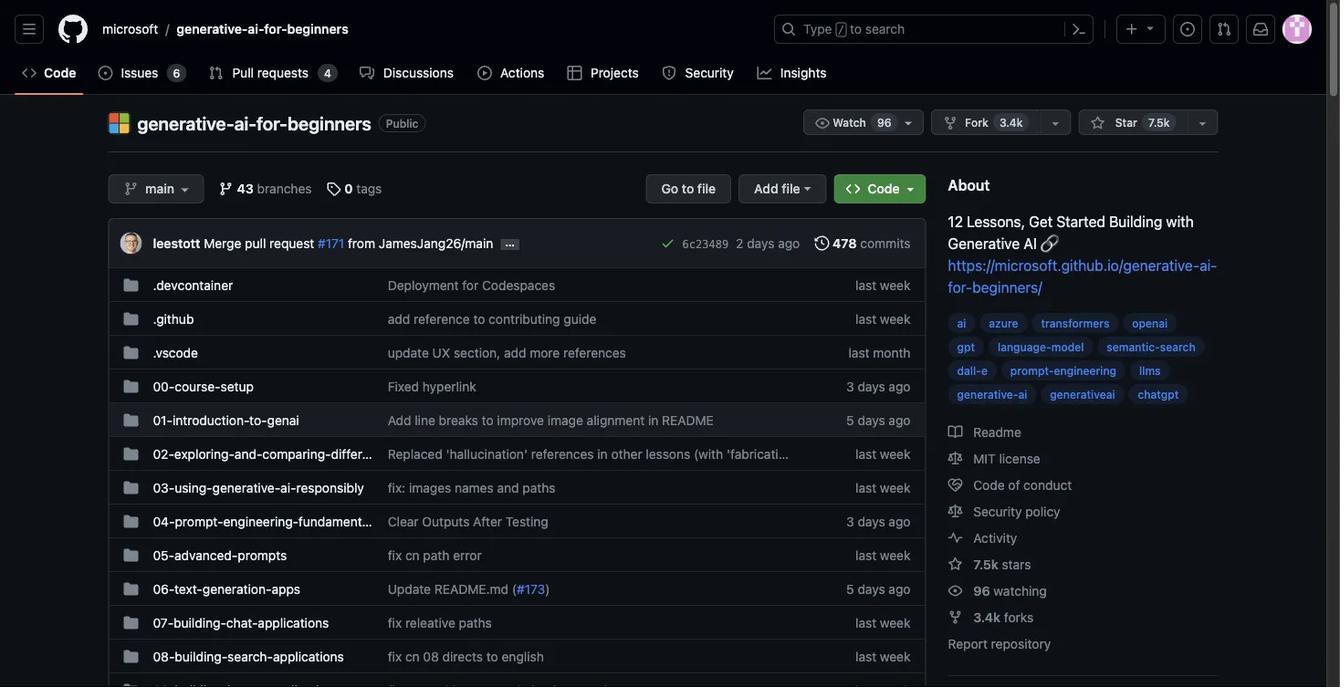 Task type: locate. For each thing, give the bounding box(es) containing it.
watching
[[994, 583, 1047, 598]]

eye image down star icon
[[948, 584, 963, 598]]

go to file
[[661, 181, 716, 196]]

introduction-
[[172, 413, 249, 428]]

1 law image from the top
[[948, 451, 963, 466]]

1 vertical spatial fix
[[388, 615, 402, 630]]

4 last week from the top
[[855, 480, 911, 495]]

3 directory image from the top
[[124, 447, 138, 461]]

law image
[[948, 451, 963, 466], [948, 504, 963, 519]]

2 vertical spatial for-
[[948, 279, 972, 296]]

4 cell from the top
[[124, 377, 138, 396]]

generative- up git pull request icon
[[177, 21, 248, 37]]

prompt-engineering link
[[1001, 361, 1126, 381]]

security
[[685, 65, 734, 80], [973, 504, 1022, 519]]

paths down readme.md
[[459, 615, 492, 630]]

search-
[[227, 649, 273, 664]]

llms
[[1139, 364, 1161, 377], [387, 446, 410, 461]]

2 law image from the top
[[948, 504, 963, 519]]

5 for 01-introduction-to-genai
[[846, 413, 854, 428]]

8 cell from the top
[[124, 512, 138, 531]]

8 row from the top
[[109, 504, 925, 539]]

5 directory image from the top
[[124, 616, 138, 630]]

0 horizontal spatial eye image
[[815, 116, 830, 131]]

references down image
[[531, 446, 594, 461]]

0 horizontal spatial security
[[685, 65, 734, 80]]

1 3 days ago from the top
[[846, 379, 911, 394]]

cell for 02-exploring-and-comparing-different-llms
[[124, 445, 138, 464]]

ai up "gpt" link
[[957, 317, 966, 330]]

0 vertical spatial building-
[[174, 615, 226, 630]]

10 cell from the top
[[124, 580, 138, 599]]

building
[[1109, 213, 1162, 230]]

for- down the pull requests at the left of the page
[[257, 112, 288, 134]]

5 row from the top
[[109, 403, 925, 437]]

shield image
[[662, 66, 677, 80]]

3.4k up report repository link
[[973, 610, 1001, 625]]

generative
[[948, 235, 1020, 252]]

#171
[[318, 236, 344, 251]]

0 horizontal spatial file
[[697, 181, 716, 196]]

1 vertical spatial applications
[[273, 649, 344, 664]]

1 horizontal spatial /
[[838, 24, 844, 37]]

for- up the pull requests at the left of the page
[[264, 21, 287, 37]]

requests
[[257, 65, 308, 80]]

fix for fix cn path error
[[388, 548, 402, 563]]

star image
[[1090, 116, 1105, 131]]

security for security policy
[[973, 504, 1022, 519]]

0 horizontal spatial llms
[[387, 446, 410, 461]]

in left other in the bottom left of the page
[[597, 446, 608, 461]]

0 vertical spatial prompt-
[[1010, 364, 1054, 377]]

last for add
[[848, 345, 869, 360]]

0 vertical spatial add
[[754, 181, 778, 196]]

2 directory image from the top
[[124, 379, 138, 394]]

directory image left 03-
[[124, 481, 138, 495]]

1 horizontal spatial security
[[973, 504, 1022, 519]]

3 directory image from the top
[[124, 413, 138, 428]]

dall-e link
[[948, 361, 997, 381]]

0 horizontal spatial triangle down image
[[903, 182, 918, 196]]

from
[[348, 236, 375, 251]]

cn left 08
[[405, 649, 420, 664]]

clear
[[388, 514, 419, 529]]

triangle down image right code image
[[903, 182, 918, 196]]

directory image down the @leestott icon
[[124, 278, 138, 293]]

references down guide
[[563, 345, 626, 360]]

generative- down and-
[[212, 480, 280, 495]]

fix down clear
[[388, 548, 402, 563]]

in
[[648, 413, 658, 428], [597, 446, 608, 461]]

7 week from the top
[[880, 649, 911, 664]]

directory image for 04-prompt-engineering-fundamentals
[[124, 514, 138, 529]]

cell for 03-using-generative-ai-responsibly
[[124, 478, 138, 497]]

beginners inside microsoft / generative-ai-for-beginners
[[287, 21, 348, 37]]

add up 2 days ago link
[[754, 181, 778, 196]]

/
[[165, 21, 169, 37], [838, 24, 844, 37]]

2 5 days ago from the top
[[846, 581, 911, 597]]

replaced 'hallucination' references in other lessons (with 'fabricati… link
[[388, 446, 789, 461]]

different-
[[331, 446, 387, 461]]

directory image for 02-exploring-and-comparing-different-llms
[[124, 447, 138, 461]]

fix left releative
[[388, 615, 402, 630]]

1 vertical spatial repo forked image
[[948, 610, 963, 625]]

last for contributing
[[855, 311, 876, 326]]

repository
[[991, 636, 1051, 651]]

add line breaks to improve image alignment in readme link
[[388, 413, 714, 428]]

this commit closes issue #159. element
[[388, 683, 402, 687]]

3 last week from the top
[[855, 446, 911, 461]]

1 row from the top
[[109, 267, 925, 302]]

0 horizontal spatial add
[[388, 311, 410, 326]]

1 vertical spatial 3 days ago
[[846, 514, 911, 529]]

🔗
[[1041, 235, 1055, 252]]

beginners up 4
[[287, 21, 348, 37]]

… button
[[501, 236, 520, 250]]

0 horizontal spatial in
[[597, 446, 608, 461]]

triangle down image
[[1143, 21, 1157, 35], [903, 182, 918, 196]]

git branch image
[[124, 182, 138, 196], [219, 182, 233, 196]]

07-building-chat-applications
[[153, 615, 329, 630]]

2 git branch image from the left
[[219, 182, 233, 196]]

ai inside generative-ai link
[[1018, 388, 1027, 401]]

watch
[[830, 116, 869, 129]]

git branch image left main at left
[[124, 182, 138, 196]]

/ inside microsoft / generative-ai-for-beginners
[[165, 21, 169, 37]]

repo forked image left fork
[[943, 116, 958, 131]]

1 horizontal spatial git branch image
[[219, 182, 233, 196]]

1 vertical spatial eye image
[[948, 584, 963, 598]]

notifications image
[[1253, 22, 1268, 37]]

fix for fix cn 08 directs to english
[[388, 649, 402, 664]]

4
[[324, 67, 331, 79]]

llms down semantic-search link
[[1139, 364, 1161, 377]]

last week for in
[[855, 446, 911, 461]]

7 cell from the top
[[124, 478, 138, 497]]

ago for clear outputs after testing
[[889, 514, 911, 529]]

law image for mit license
[[948, 451, 963, 466]]

0 vertical spatial triangle down image
[[1143, 21, 1157, 35]]

00-
[[153, 379, 175, 394]]

0 vertical spatial add
[[388, 311, 410, 326]]

1 cn from the top
[[405, 548, 420, 563]]

fixed hyperlink
[[388, 379, 476, 394]]

generative- inside "row"
[[212, 480, 280, 495]]

paths right the and
[[522, 480, 555, 495]]

testing
[[506, 514, 548, 529]]

1 vertical spatial in
[[597, 446, 608, 461]]

report
[[948, 636, 988, 651]]

1 horizontal spatial paths
[[522, 480, 555, 495]]

1 5 days ago from the top
[[846, 413, 911, 428]]

2 file from the left
[[782, 181, 800, 196]]

in left readme
[[648, 413, 658, 428]]

repo forked image
[[943, 116, 958, 131], [948, 610, 963, 625]]

06-text-generation-apps
[[153, 581, 300, 597]]

1 vertical spatial building-
[[175, 649, 227, 664]]

code right code icon
[[44, 65, 76, 80]]

1 vertical spatial 96
[[973, 583, 990, 598]]

1 horizontal spatial llms
[[1139, 364, 1161, 377]]

fix releative paths link
[[388, 615, 492, 630]]

1 horizontal spatial ai
[[1018, 388, 1027, 401]]

2 3 days ago from the top
[[846, 514, 911, 529]]

6 row from the top
[[109, 436, 925, 471]]

1 git branch image from the left
[[124, 182, 138, 196]]

gpt
[[957, 340, 975, 353]]

generative-ai link
[[948, 384, 1036, 404]]

add left line
[[388, 413, 411, 428]]

cell for 01-introduction-to-genai
[[124, 411, 138, 430]]

cell for 07-building-chat-applications
[[124, 613, 138, 633]]

7.5k down activity "link"
[[973, 557, 998, 572]]

engineering-
[[223, 514, 298, 529]]

directory image left "00-"
[[124, 379, 138, 394]]

openai
[[1132, 317, 1168, 330]]

5 week from the top
[[880, 548, 911, 563]]

/ inside type / to search
[[838, 24, 844, 37]]

list
[[95, 15, 763, 44]]

96 down "7.5k stars"
[[973, 583, 990, 598]]

triangle down image right the plus icon
[[1143, 21, 1157, 35]]

2 vertical spatial fix
[[388, 649, 402, 664]]

2 cn from the top
[[405, 649, 420, 664]]

1 cell from the top
[[124, 276, 138, 295]]

merge
[[204, 236, 241, 251]]

add up update
[[388, 311, 410, 326]]

eye image down 'insights'
[[815, 116, 830, 131]]

git branch image for 43
[[219, 182, 233, 196]]

1 horizontal spatial search
[[1160, 340, 1196, 353]]

1 vertical spatial 3
[[846, 514, 854, 529]]

and
[[497, 480, 519, 495]]

0 horizontal spatial add
[[388, 413, 411, 428]]

git pull request image
[[1217, 22, 1231, 37]]

1 5 from the top
[[846, 413, 854, 428]]

7.5k right the star
[[1148, 116, 1170, 129]]

(with
[[694, 446, 723, 461]]

security right shield image
[[685, 65, 734, 80]]

llms link
[[1130, 361, 1170, 381]]

1 vertical spatial add
[[388, 413, 411, 428]]

96 right the watch
[[877, 116, 892, 129]]

cn
[[405, 548, 420, 563], [405, 649, 420, 664]]

git branch image left 43
[[219, 182, 233, 196]]

directory image for 00-course-setup
[[124, 379, 138, 394]]

image
[[547, 413, 583, 428]]

43 branches
[[237, 181, 312, 196]]

week for directs
[[880, 649, 911, 664]]

row
[[109, 267, 925, 302], [109, 301, 925, 336], [109, 335, 925, 370], [109, 369, 925, 403], [109, 403, 925, 437], [109, 436, 925, 471], [109, 470, 925, 505], [109, 504, 925, 539], [109, 538, 925, 572], [109, 571, 925, 606], [109, 605, 925, 640], [109, 639, 925, 674], [109, 673, 925, 687]]

0 vertical spatial repo forked image
[[943, 116, 958, 131]]

row containing .devcontainer
[[109, 267, 925, 302]]

7 last week from the top
[[855, 649, 911, 664]]

2 3 from the top
[[846, 514, 854, 529]]

repo forked image for fork
[[943, 116, 958, 131]]

0 vertical spatial cn
[[405, 548, 420, 563]]

6 directory image from the top
[[124, 548, 138, 563]]

law image down the code of conduct icon
[[948, 504, 963, 519]]

0 vertical spatial code
[[44, 65, 76, 80]]

file up 2 days ago link
[[782, 181, 800, 196]]

1 vertical spatial 5
[[846, 581, 854, 597]]

code right code image
[[868, 181, 900, 196]]

1 vertical spatial references
[[531, 446, 594, 461]]

generative-ai-for-beginners link down pull
[[137, 112, 371, 134]]

1 vertical spatial triangle down image
[[903, 182, 918, 196]]

directory image for 06-text-generation-apps
[[124, 582, 138, 597]]

1 fix from the top
[[388, 548, 402, 563]]

cn left path
[[405, 548, 420, 563]]

ai-
[[248, 21, 264, 37], [234, 112, 257, 134], [1200, 257, 1217, 274], [280, 480, 296, 495]]

search
[[865, 21, 905, 37], [1160, 340, 1196, 353]]

add inside add file button
[[754, 181, 778, 196]]

security for security
[[685, 65, 734, 80]]

search right type
[[865, 21, 905, 37]]

1 horizontal spatial triangle down image
[[1143, 21, 1157, 35]]

for- up ai link
[[948, 279, 972, 296]]

1 vertical spatial law image
[[948, 504, 963, 519]]

5 for 06-text-generation-apps
[[846, 581, 854, 597]]

0 horizontal spatial git branch image
[[124, 182, 138, 196]]

1 horizontal spatial code
[[868, 181, 900, 196]]

fix cn 08 directs to english
[[388, 649, 544, 664]]

/ for type
[[838, 24, 844, 37]]

2 week from the top
[[880, 311, 911, 326]]

5 directory image from the top
[[124, 514, 138, 529]]

command palette image
[[1072, 22, 1086, 37]]

add inside grid
[[388, 413, 411, 428]]

1 vertical spatial search
[[1160, 340, 1196, 353]]

1 directory image from the top
[[124, 312, 138, 326]]

1 vertical spatial cn
[[405, 649, 420, 664]]

last week for directs
[[855, 649, 911, 664]]

0 vertical spatial beginners
[[287, 21, 348, 37]]

0 horizontal spatial /
[[165, 21, 169, 37]]

0 horizontal spatial code
[[44, 65, 76, 80]]

2 5 from the top
[[846, 581, 854, 597]]

building- for 07-
[[174, 615, 226, 630]]

play image
[[477, 66, 492, 80]]

repo forked image up report
[[948, 610, 963, 625]]

row containing 08-building-search-applications
[[109, 639, 925, 674]]

1 horizontal spatial add
[[754, 181, 778, 196]]

directory image for .vscode
[[124, 346, 138, 360]]

0 vertical spatial applications
[[258, 615, 329, 630]]

directory image
[[124, 312, 138, 326], [124, 346, 138, 360], [124, 447, 138, 461], [124, 582, 138, 597], [124, 616, 138, 630], [124, 649, 138, 664], [124, 683, 138, 687]]

3 week from the top
[[880, 446, 911, 461]]

ai
[[957, 317, 966, 330], [1018, 388, 1027, 401]]

1 horizontal spatial file
[[782, 181, 800, 196]]

1 horizontal spatial 7.5k
[[1148, 116, 1170, 129]]

3 fix from the top
[[388, 649, 402, 664]]

grid
[[109, 267, 925, 687]]

0 vertical spatial 3
[[846, 379, 854, 394]]

0 vertical spatial for-
[[264, 21, 287, 37]]

law image inside security policy link
[[948, 504, 963, 519]]

fix cn path error link
[[388, 548, 482, 563]]

add
[[388, 311, 410, 326], [504, 345, 526, 360]]

0 vertical spatial 3.4k
[[1000, 116, 1023, 129]]

4 week from the top
[[880, 480, 911, 495]]

directs
[[442, 649, 483, 664]]

ai- inside microsoft / generative-ai-for-beginners
[[248, 21, 264, 37]]

6 directory image from the top
[[124, 649, 138, 664]]

plus image
[[1125, 22, 1139, 37]]

code left of
[[973, 477, 1005, 492]]

cn for path
[[405, 548, 420, 563]]

5 last week from the top
[[855, 548, 911, 563]]

prompt- down language-
[[1010, 364, 1054, 377]]

0 vertical spatial eye image
[[815, 116, 830, 131]]

last week
[[855, 277, 911, 293], [855, 311, 911, 326], [855, 446, 911, 461], [855, 480, 911, 495], [855, 548, 911, 563], [855, 615, 911, 630], [855, 649, 911, 664]]

0 vertical spatial ai
[[957, 317, 966, 330]]

/ right "microsoft"
[[165, 21, 169, 37]]

fix up this commit closes issue #159. element
[[388, 649, 402, 664]]

code link
[[15, 59, 83, 87]]

2 cell from the top
[[124, 309, 138, 329]]

…
[[505, 236, 515, 249]]

add left the more
[[504, 345, 526, 360]]

0 vertical spatial 5
[[846, 413, 854, 428]]

4 directory image from the top
[[124, 582, 138, 597]]

branches
[[257, 181, 312, 196]]

1 vertical spatial 7.5k
[[973, 557, 998, 572]]

search up llms link
[[1160, 340, 1196, 353]]

repo forked image for 3.4k
[[948, 610, 963, 625]]

0 vertical spatial fix
[[388, 548, 402, 563]]

1 vertical spatial paths
[[459, 615, 492, 630]]

fundamentals
[[298, 514, 379, 529]]

prompt-
[[1010, 364, 1054, 377], [175, 514, 223, 529]]

3 row from the top
[[109, 335, 925, 370]]

0 vertical spatial generative-ai-for-beginners link
[[169, 15, 356, 44]]

0 horizontal spatial ai
[[957, 317, 966, 330]]

9 row from the top
[[109, 538, 925, 572]]

prompt- down using-
[[175, 514, 223, 529]]

0 vertical spatial 96
[[877, 116, 892, 129]]

1 vertical spatial llms
[[387, 446, 410, 461]]

12 cell from the top
[[124, 647, 138, 666]]

guide
[[564, 311, 596, 326]]

1 horizontal spatial 96
[[973, 583, 990, 598]]

9 cell from the top
[[124, 546, 138, 565]]

llms up fix:
[[387, 446, 410, 461]]

owner avatar image
[[108, 112, 130, 134]]

6 week from the top
[[880, 615, 911, 630]]

book image
[[948, 425, 963, 439]]

1 horizontal spatial prompt-
[[1010, 364, 1054, 377]]

7538 users starred this repository element
[[1142, 113, 1176, 131]]

fix cn 08 directs to english link
[[388, 649, 544, 664]]

7 row from the top
[[109, 470, 925, 505]]

row containing 05-advanced-prompts
[[109, 538, 925, 572]]

directory image for 07-building-chat-applications
[[124, 616, 138, 630]]

1 3 from the top
[[846, 379, 854, 394]]

last for error
[[855, 548, 876, 563]]

directory image
[[124, 278, 138, 293], [124, 379, 138, 394], [124, 413, 138, 428], [124, 481, 138, 495], [124, 514, 138, 529], [124, 548, 138, 563]]

directory image for .github
[[124, 312, 138, 326]]

1 horizontal spatial add
[[504, 345, 526, 360]]

2 row from the top
[[109, 301, 925, 336]]

0 horizontal spatial prompt-
[[175, 514, 223, 529]]

2 directory image from the top
[[124, 346, 138, 360]]

microsoft / generative-ai-for-beginners
[[102, 21, 348, 37]]

security up activity
[[973, 504, 1022, 519]]

4 directory image from the top
[[124, 481, 138, 495]]

0 vertical spatial security
[[685, 65, 734, 80]]

1 vertical spatial 5 days ago
[[846, 581, 911, 597]]

leestott merge pull request #171 from jamesjang26/main
[[153, 236, 493, 251]]

go to file link
[[646, 174, 731, 204]]

to up section,
[[473, 311, 485, 326]]

1 directory image from the top
[[124, 278, 138, 293]]

0 vertical spatial 7.5k
[[1148, 116, 1170, 129]]

row containing .github
[[109, 301, 925, 336]]

request
[[269, 236, 314, 251]]

eye image
[[815, 116, 830, 131], [948, 584, 963, 598]]

3.4k right fork
[[1000, 116, 1023, 129]]

code of conduct link
[[948, 477, 1072, 492]]

0 horizontal spatial 96
[[877, 116, 892, 129]]

11 cell from the top
[[124, 613, 138, 633]]

ai- inside 12 lessons, get started building with generative ai 🔗 https://microsoft.github.io/generative-ai- for-beginners/
[[1200, 257, 1217, 274]]

last week for contributing
[[855, 311, 911, 326]]

directory image left 04-
[[124, 514, 138, 529]]

llms inside grid
[[387, 446, 410, 461]]

releative
[[405, 615, 455, 630]]

/ right type
[[838, 24, 844, 37]]

fork
[[965, 116, 988, 129]]

beginners down 4
[[288, 112, 371, 134]]

.devcontainer link
[[153, 277, 233, 293]]

2 last week from the top
[[855, 311, 911, 326]]

12 row from the top
[[109, 639, 925, 674]]

1 vertical spatial beginners
[[288, 112, 371, 134]]

1 horizontal spatial in
[[648, 413, 658, 428]]

2 days ago link
[[736, 234, 800, 253]]

cell
[[124, 276, 138, 295], [124, 309, 138, 329], [124, 343, 138, 362], [124, 377, 138, 396], [124, 411, 138, 430], [124, 445, 138, 464], [124, 478, 138, 497], [124, 512, 138, 531], [124, 546, 138, 565], [124, 580, 138, 599], [124, 613, 138, 633], [124, 647, 138, 666], [124, 681, 138, 687]]

fix for fix releative paths
[[388, 615, 402, 630]]

3 cell from the top
[[124, 343, 138, 362]]

1 vertical spatial ai
[[1018, 388, 1027, 401]]

1 vertical spatial security
[[973, 504, 1022, 519]]

5 cell from the top
[[124, 411, 138, 430]]

type / to search
[[803, 21, 905, 37]]

file right go
[[697, 181, 716, 196]]

directory image left 01-
[[124, 413, 138, 428]]

5 days ago
[[846, 413, 911, 428], [846, 581, 911, 597]]

2 fix from the top
[[388, 615, 402, 630]]

deployment for codespaces link
[[388, 277, 555, 293]]

to right 'directs'
[[486, 649, 498, 664]]

tag image
[[326, 182, 341, 196]]

row containing 04-prompt-engineering-fundamentals
[[109, 504, 925, 539]]

10 row from the top
[[109, 571, 925, 606]]

ago for fixed hyperlink
[[889, 379, 911, 394]]

to right go
[[682, 181, 694, 196]]

)
[[545, 581, 550, 597]]

ai up readme
[[1018, 388, 1027, 401]]

generative- down 6
[[137, 112, 234, 134]]

directory image left 05-
[[124, 548, 138, 563]]

actions link
[[470, 59, 553, 87]]

6 cell from the top
[[124, 445, 138, 464]]

update
[[388, 345, 429, 360]]

cell for 06-text-generation-apps
[[124, 580, 138, 599]]

0 vertical spatial search
[[865, 21, 905, 37]]

generative-ai-for-beginners link up the pull requests at the left of the page
[[169, 15, 356, 44]]

homepage image
[[58, 15, 88, 44]]

law image down book image
[[948, 451, 963, 466]]

section,
[[454, 345, 500, 360]]

11 row from the top
[[109, 605, 925, 640]]

last month
[[848, 345, 911, 360]]

security policy
[[970, 504, 1060, 519]]

3
[[846, 379, 854, 394], [846, 514, 854, 529]]

last for directs
[[855, 649, 876, 664]]

4 row from the top
[[109, 369, 925, 403]]

0 vertical spatial 5 days ago
[[846, 413, 911, 428]]

law image inside the mit license link
[[948, 451, 963, 466]]

03-using-generative-ai-responsibly
[[153, 480, 364, 495]]

0 vertical spatial 3 days ago
[[846, 379, 911, 394]]

for- inside microsoft / generative-ai-for-beginners
[[264, 21, 287, 37]]

0 vertical spatial llms
[[1139, 364, 1161, 377]]

0 vertical spatial in
[[648, 413, 658, 428]]

2 vertical spatial code
[[973, 477, 1005, 492]]

0 vertical spatial law image
[[948, 451, 963, 466]]



Task type: describe. For each thing, give the bounding box(es) containing it.
directory image for 03-using-generative-ai-responsibly
[[124, 481, 138, 495]]

1 vertical spatial prompt-
[[175, 514, 223, 529]]

see your forks of this repository image
[[1048, 116, 1063, 131]]

semantic-
[[1107, 340, 1160, 353]]

to right type
[[850, 21, 862, 37]]

graph image
[[757, 66, 772, 80]]

1 horizontal spatial eye image
[[948, 584, 963, 598]]

license
[[999, 451, 1040, 466]]

0 horizontal spatial paths
[[459, 615, 492, 630]]

week for and
[[880, 480, 911, 495]]

responsibly
[[296, 480, 364, 495]]

generation-
[[202, 581, 272, 597]]

comment discussion image
[[360, 66, 374, 80]]

commits
[[860, 236, 911, 251]]

/ for microsoft
[[165, 21, 169, 37]]

language-model
[[998, 340, 1084, 353]]

deployment
[[388, 277, 459, 293]]

last for and
[[855, 480, 876, 495]]

file inside button
[[782, 181, 800, 196]]

issue opened image
[[1180, 22, 1195, 37]]

row containing 01-introduction-to-genai
[[109, 403, 925, 437]]

building- for 08-
[[175, 649, 227, 664]]

fix: images names and paths link
[[388, 480, 555, 495]]

00-course-setup
[[153, 379, 254, 394]]

more
[[530, 345, 560, 360]]

96 watching
[[973, 583, 1047, 598]]

text-
[[174, 581, 202, 597]]

ai
[[1024, 235, 1037, 252]]

03-using-generative-ai-responsibly link
[[153, 480, 364, 495]]

07-building-chat-applications link
[[153, 615, 329, 630]]

cell for .devcontainer
[[124, 276, 138, 295]]

7 directory image from the top
[[124, 683, 138, 687]]

cell for 04-prompt-engineering-fundamentals
[[124, 512, 138, 531]]

2 horizontal spatial code
[[973, 477, 1005, 492]]

fix: images names and paths
[[388, 480, 555, 495]]

1 vertical spatial code
[[868, 181, 900, 196]]

08-building-search-applications link
[[153, 649, 344, 664]]

readme
[[970, 424, 1021, 439]]

lessons,
[[967, 213, 1025, 230]]

git branch image for main
[[124, 182, 138, 196]]

96 for 96
[[877, 116, 892, 129]]

microsoft
[[102, 21, 158, 37]]

insights link
[[750, 59, 835, 87]]

code of conduct image
[[948, 478, 963, 492]]

https://microsoft.github.io/generative-
[[948, 257, 1200, 274]]

ago for add line breaks to improve image alignment in readme
[[889, 413, 911, 428]]

week for contributing
[[880, 311, 911, 326]]

1 file from the left
[[697, 181, 716, 196]]

error
[[453, 548, 482, 563]]

report repository link
[[948, 636, 1051, 651]]

clear outputs after testing link
[[388, 514, 548, 529]]

row containing 03-using-generative-ai-responsibly
[[109, 470, 925, 505]]

days for add line breaks to improve image alignment in readme
[[858, 413, 885, 428]]

cell for .vscode
[[124, 343, 138, 362]]

comparing-
[[262, 446, 331, 461]]

days for clear outputs after testing
[[858, 514, 885, 529]]

6
[[173, 67, 180, 79]]

pulse image
[[948, 531, 963, 545]]

contributing
[[489, 311, 560, 326]]

list containing microsoft / generative-ai-for-beginners
[[95, 15, 763, 44]]

law image for security policy
[[948, 504, 963, 519]]

breaks
[[439, 413, 478, 428]]

discussions link
[[352, 59, 463, 87]]

1 vertical spatial 3.4k
[[973, 610, 1001, 625]]

directory image for 01-introduction-to-genai
[[124, 413, 138, 428]]

code image
[[22, 66, 37, 80]]

activity
[[973, 530, 1017, 545]]

issue opened image
[[98, 66, 113, 80]]

public
[[386, 117, 418, 130]]

language-model link
[[989, 337, 1093, 357]]

issues
[[121, 65, 158, 80]]

) link
[[545, 581, 550, 597]]

00-course-setup link
[[153, 379, 254, 394]]

fixed
[[388, 379, 419, 394]]

names
[[455, 480, 494, 495]]

mit
[[973, 451, 996, 466]]

applications for search-
[[273, 649, 344, 664]]

478 commits
[[833, 236, 911, 251]]

1 vertical spatial add
[[504, 345, 526, 360]]

add for add line breaks to improve image alignment in readme
[[388, 413, 411, 428]]

fork 3.4k
[[965, 116, 1023, 129]]

directory image for .devcontainer
[[124, 278, 138, 293]]

to right breaks
[[482, 413, 493, 428]]

deployment for codespaces
[[388, 277, 555, 293]]

path
[[423, 548, 450, 563]]

cell for 00-course-setup
[[124, 377, 138, 396]]

last week for error
[[855, 548, 911, 563]]

01-
[[153, 413, 172, 428]]

ai inside ai link
[[957, 317, 966, 330]]

directory image for 05-advanced-prompts
[[124, 548, 138, 563]]

row containing .vscode
[[109, 335, 925, 370]]

dall-
[[957, 364, 981, 377]]

cell for 05-advanced-prompts
[[124, 546, 138, 565]]

with
[[1166, 213, 1194, 230]]

git pull request image
[[208, 66, 223, 80]]

0 vertical spatial references
[[563, 345, 626, 360]]

update ux section, add more references
[[388, 345, 626, 360]]

1 week from the top
[[880, 277, 911, 293]]

model
[[1051, 340, 1084, 353]]

cn for 08
[[405, 649, 420, 664]]

lessons
[[646, 446, 690, 461]]

chatgpt link
[[1129, 384, 1188, 404]]

readme.md
[[434, 581, 508, 597]]

advanced-
[[174, 548, 238, 563]]

02-exploring-and-comparing-different-llms
[[153, 446, 410, 461]]

chat-
[[226, 615, 258, 630]]

update
[[388, 581, 431, 597]]

directory image for 08-building-search-applications
[[124, 649, 138, 664]]

row containing 02-exploring-and-comparing-different-llms
[[109, 436, 925, 471]]

projects
[[591, 65, 639, 80]]

generative- down the e
[[957, 388, 1018, 401]]

to-
[[249, 413, 267, 428]]

1 vertical spatial generative-ai-for-beginners link
[[137, 112, 371, 134]]

0 horizontal spatial 7.5k
[[973, 557, 998, 572]]

commits on main element
[[860, 236, 911, 251]]

3 for fixed hyperlink
[[846, 379, 854, 394]]

star image
[[948, 557, 963, 572]]

english
[[502, 649, 544, 664]]

6 last week from the top
[[855, 615, 911, 630]]

96 for 96 watching
[[973, 583, 990, 598]]

generative- inside microsoft / generative-ai-for-beginners
[[177, 21, 248, 37]]

transformers link
[[1032, 313, 1119, 333]]

cell for 08-building-search-applications
[[124, 647, 138, 666]]

5 days ago for 06-text-generation-apps
[[846, 581, 911, 597]]

security policy link
[[948, 504, 1060, 519]]

other
[[611, 446, 642, 461]]

3 days ago for fixed hyperlink
[[846, 379, 911, 394]]

readme link
[[948, 424, 1021, 439]]

projects link
[[560, 59, 647, 87]]

and-
[[235, 446, 262, 461]]

row containing 07-building-chat-applications
[[109, 605, 925, 640]]

cell for .github
[[124, 309, 138, 329]]

02-
[[153, 446, 174, 461]]

'fabricati…
[[727, 446, 789, 461]]

fix:
[[388, 480, 405, 495]]

.vscode link
[[153, 345, 198, 360]]

transformers
[[1041, 317, 1109, 330]]

code of conduct
[[970, 477, 1072, 492]]

of
[[1008, 477, 1020, 492]]

last for in
[[855, 446, 876, 461]]

table image
[[567, 66, 582, 80]]

days for fixed hyperlink
[[858, 379, 885, 394]]

to inside go to file link
[[682, 181, 694, 196]]

grid containing .devcontainer
[[109, 267, 925, 687]]

3 days ago for clear outputs after testing
[[846, 514, 911, 529]]

alignment
[[587, 413, 645, 428]]

applications for chat-
[[258, 615, 329, 630]]

update ux section, add more references link
[[388, 345, 626, 360]]

ai link
[[948, 313, 975, 333]]

row containing 00-course-setup
[[109, 369, 925, 403]]

for- inside 12 lessons, get started building with generative ai 🔗 https://microsoft.github.io/generative-ai- for-beginners/
[[948, 279, 972, 296]]

3 for clear outputs after testing
[[846, 514, 854, 529]]

row containing 06-text-generation-apps
[[109, 571, 925, 606]]

prompt-engineering
[[1010, 364, 1116, 377]]

@leestott image
[[120, 232, 142, 254]]

last week for and
[[855, 480, 911, 495]]

3 / 3 checks ok image
[[660, 236, 675, 251]]

week for in
[[880, 446, 911, 461]]

add for add file
[[754, 181, 778, 196]]

13 row from the top
[[109, 673, 925, 687]]

week for error
[[880, 548, 911, 563]]

merge pull request link
[[204, 236, 314, 251]]

using-
[[175, 480, 212, 495]]

0 horizontal spatial search
[[865, 21, 905, 37]]

5 days ago for 01-introduction-to-genai
[[846, 413, 911, 428]]

about
[[948, 177, 990, 194]]

478
[[833, 236, 857, 251]]

1 vertical spatial for-
[[257, 112, 288, 134]]

add this repository to a list image
[[1195, 116, 1210, 131]]

https://microsoft.github.io/generative-ai- for-beginners/ link
[[948, 257, 1217, 296]]

fix releative paths
[[388, 615, 492, 630]]

reference
[[414, 311, 470, 326]]

1 last week from the top
[[855, 277, 911, 293]]

13 cell from the top
[[124, 681, 138, 687]]

history image
[[814, 236, 829, 251]]

hyperlink
[[422, 379, 476, 394]]

0 vertical spatial paths
[[522, 480, 555, 495]]

02-exploring-and-comparing-different-llms link
[[153, 446, 410, 461]]

code image
[[846, 182, 860, 196]]

outputs
[[422, 514, 470, 529]]



Task type: vqa. For each thing, say whether or not it's contained in the screenshot.


